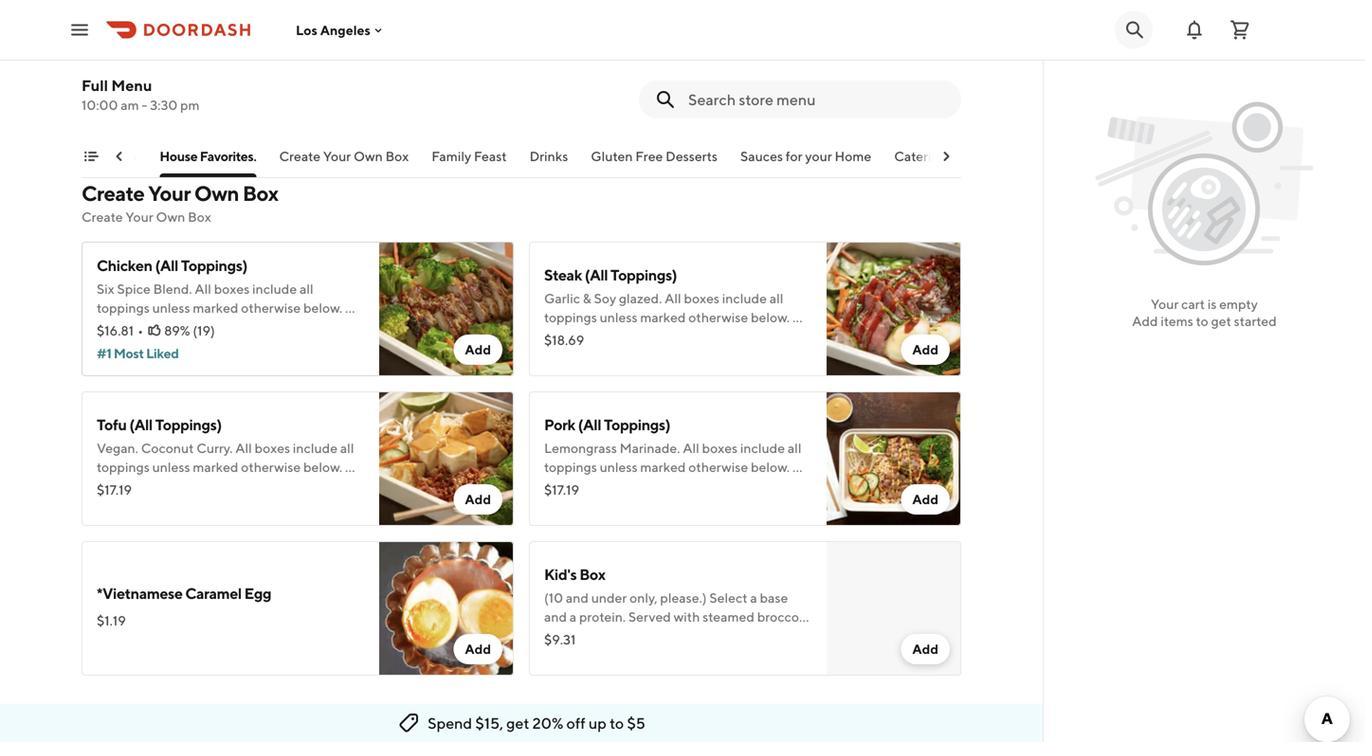 Task type: locate. For each thing, give the bounding box(es) containing it.
salads
[[950, 148, 989, 164]]

herbs,
[[186, 59, 225, 75]]

1 vertical spatial own
[[194, 181, 239, 206]]

to down cart
[[1197, 313, 1209, 329]]

drinks
[[530, 148, 568, 164]]

1 horizontal spatial to
[[1197, 313, 1209, 329]]

(all right tofu at the left of the page
[[129, 416, 153, 434]]

(all
[[155, 257, 178, 275], [585, 266, 608, 284], [129, 416, 153, 434], [578, 416, 602, 434]]

(all right chicken
[[155, 257, 178, 275]]

1 $17.19 from the left
[[97, 482, 132, 498]]

drinks button
[[530, 147, 568, 177]]

1 horizontal spatial a
[[751, 590, 758, 606]]

1 vertical spatial &
[[992, 148, 1000, 164]]

your down the fried
[[323, 148, 351, 164]]

10:00
[[82, 97, 118, 113]]

please.)
[[661, 590, 707, 606]]

*vietnamese
[[97, 585, 183, 603]]

2 horizontal spatial own
[[354, 148, 383, 164]]

scroll menu navigation right image
[[939, 149, 954, 164]]

add button
[[454, 335, 503, 365], [902, 335, 950, 365], [454, 485, 503, 515], [902, 485, 950, 515], [454, 635, 503, 665], [902, 635, 950, 665]]

create your own box create your own box
[[82, 181, 278, 225]]

full
[[82, 76, 108, 94]]

$9.31
[[544, 632, 576, 648]]

base
[[760, 590, 789, 606]]

1 vertical spatial get
[[507, 715, 530, 733]]

0 vertical spatial to
[[1197, 313, 1209, 329]]

steak
[[544, 266, 582, 284]]

a
[[751, 590, 758, 606], [570, 609, 577, 625]]

green
[[147, 16, 189, 34], [97, 40, 135, 56]]

create
[[279, 148, 321, 164], [82, 181, 144, 206], [82, 209, 123, 225]]

feast
[[474, 148, 507, 164]]

green up the curry,
[[147, 16, 189, 34]]

your
[[806, 148, 833, 164]]

$18.69
[[544, 332, 585, 348]]

open menu image
[[68, 18, 91, 41]]

2 vertical spatial create
[[82, 209, 123, 225]]

pork (all toppings) image
[[827, 392, 962, 526]]

fresh
[[149, 59, 183, 75]]

add for tofu (all toppings)
[[465, 492, 491, 507]]

your up items
[[1152, 296, 1179, 312]]

89% (19)
[[164, 323, 215, 339]]

0 vertical spatial own
[[354, 148, 383, 164]]

own up chicken (all toppings)
[[156, 209, 185, 225]]

catering
[[895, 148, 947, 164]]

gluten
[[591, 148, 633, 164]]

0 vertical spatial &
[[316, 59, 324, 75]]

$17.19 down pork
[[544, 482, 580, 498]]

1 vertical spatial create
[[82, 181, 144, 206]]

& inside veggie green curry green curry, vegetable deluxe, bean sprouts, fresh herbs, peanuts, lime & fried shallots
[[316, 59, 324, 75]]

steamed
[[703, 609, 755, 625]]

1 vertical spatial to
[[610, 715, 624, 733]]

0 vertical spatial green
[[147, 16, 189, 34]]

family feast button
[[432, 147, 507, 177]]

veggie
[[97, 16, 144, 34]]

create down spring rolls 'button'
[[82, 181, 144, 206]]

toppings) up (19)
[[181, 257, 248, 275]]

angeles
[[320, 22, 371, 38]]

own
[[354, 148, 383, 164], [194, 181, 239, 206], [156, 209, 185, 225]]

(all right pork
[[578, 416, 602, 434]]

get
[[1212, 313, 1232, 329], [507, 715, 530, 733]]

$12.44
[[97, 82, 137, 98]]

toppings) for tofu (all toppings)
[[155, 416, 222, 434]]

protein.
[[580, 609, 626, 625]]

family
[[432, 148, 472, 164]]

kid's
[[544, 566, 577, 584]]

toppings) right steak
[[611, 266, 677, 284]]

empty
[[1220, 296, 1259, 312]]

veggie green curry image
[[379, 0, 514, 126]]

1 vertical spatial green
[[97, 40, 135, 56]]

and down the (10
[[544, 609, 567, 625]]

sauce.
[[620, 628, 658, 644]]

free
[[636, 148, 663, 164]]

& inside button
[[992, 148, 1000, 164]]

off
[[567, 715, 586, 733]]

1 horizontal spatial get
[[1212, 313, 1232, 329]]

add for *vietnamese caramel egg
[[465, 642, 491, 657]]

(10
[[544, 590, 564, 606]]

to inside your cart is empty add items to get started
[[1197, 313, 1209, 329]]

spend $15, get 20% off up to $5
[[428, 715, 646, 733]]

0 vertical spatial create
[[279, 148, 321, 164]]

0 horizontal spatial a
[[570, 609, 577, 625]]

get right $15,
[[507, 715, 530, 733]]

your cart is empty add items to get started
[[1133, 296, 1277, 329]]

own for create your own box create your own box
[[194, 181, 239, 206]]

0 horizontal spatial to
[[610, 715, 624, 733]]

box up under
[[580, 566, 606, 584]]

$17.19 down tofu at the left of the page
[[97, 482, 132, 498]]

served
[[629, 609, 671, 625]]

create inside button
[[279, 148, 321, 164]]

sauces for your home
[[741, 148, 872, 164]]

tofu (all toppings) image
[[379, 392, 514, 526]]

get down is
[[1212, 313, 1232, 329]]

0 horizontal spatial &
[[316, 59, 324, 75]]

toppings)
[[181, 257, 248, 275], [611, 266, 677, 284], [155, 416, 222, 434], [604, 416, 671, 434]]

to
[[1197, 313, 1209, 329], [610, 715, 624, 733]]

& left sides
[[992, 148, 1000, 164]]

sprouts,
[[97, 59, 147, 75]]

kid's box image
[[827, 542, 962, 676]]

&
[[316, 59, 324, 75], [992, 148, 1000, 164]]

your inside button
[[323, 148, 351, 164]]

a up $9.31
[[570, 609, 577, 625]]

box down favorites.
[[243, 181, 278, 206]]

gluten free desserts button
[[591, 147, 718, 177]]

liked
[[146, 346, 179, 361]]

own inside button
[[354, 148, 383, 164]]

a left the base
[[751, 590, 758, 606]]

0 vertical spatial a
[[751, 590, 758, 606]]

(all for chicken
[[155, 257, 178, 275]]

box inside button
[[386, 148, 409, 164]]

•
[[138, 323, 143, 339]]

catering salads & sides
[[895, 148, 1035, 164]]

peanuts,
[[228, 59, 280, 75]]

box left family
[[386, 148, 409, 164]]

own left family
[[354, 148, 383, 164]]

caramel
[[185, 585, 242, 603]]

box
[[386, 148, 409, 164], [243, 181, 278, 206], [188, 209, 211, 225], [580, 566, 606, 584]]

2 vertical spatial own
[[156, 209, 185, 225]]

& right lime
[[316, 59, 324, 75]]

add for steak (all toppings)
[[913, 342, 939, 358]]

los angeles
[[296, 22, 371, 38]]

pm
[[180, 97, 200, 113]]

2 $17.19 from the left
[[544, 482, 580, 498]]

create up chicken
[[82, 209, 123, 225]]

own for create your own box
[[354, 148, 383, 164]]

and
[[566, 590, 589, 606], [544, 609, 567, 625], [544, 628, 567, 644]]

lime
[[283, 59, 313, 75]]

0 vertical spatial get
[[1212, 313, 1232, 329]]

toppings) for steak (all toppings)
[[611, 266, 677, 284]]

box up chicken (all toppings)
[[188, 209, 211, 225]]

own down house favorites.
[[194, 181, 239, 206]]

(all right steak
[[585, 266, 608, 284]]

spring rolls
[[65, 148, 137, 164]]

*vietnamese caramel egg image
[[379, 542, 514, 676]]

1 horizontal spatial own
[[194, 181, 239, 206]]

scroll menu navigation left image
[[112, 149, 127, 164]]

1 horizontal spatial &
[[992, 148, 1000, 164]]

add for chicken (all toppings)
[[465, 342, 491, 358]]

toppings) down liked on the top left of the page
[[155, 416, 222, 434]]

$17.19
[[97, 482, 132, 498], [544, 482, 580, 498]]

to right up
[[610, 715, 624, 733]]

and left caramel
[[544, 628, 567, 644]]

your down "house"
[[148, 181, 191, 206]]

1 vertical spatial a
[[570, 609, 577, 625]]

0 horizontal spatial green
[[97, 40, 135, 56]]

0 horizontal spatial $17.19
[[97, 482, 132, 498]]

only,
[[630, 590, 658, 606]]

and right the (10
[[566, 590, 589, 606]]

1 horizontal spatial $17.19
[[544, 482, 580, 498]]

add button for tofu (all toppings)
[[454, 485, 503, 515]]

green up sprouts,
[[97, 40, 135, 56]]

create right favorites.
[[279, 148, 321, 164]]

(19)
[[193, 323, 215, 339]]

toppings) right pork
[[604, 416, 671, 434]]



Task type: describe. For each thing, give the bounding box(es) containing it.
$5
[[627, 715, 646, 733]]

0 horizontal spatial own
[[156, 209, 185, 225]]

deluxe,
[[241, 40, 287, 56]]

$15,
[[476, 715, 504, 733]]

$16.81 •
[[97, 323, 143, 339]]

sauces for your home button
[[741, 147, 872, 177]]

(all for steak
[[585, 266, 608, 284]]

0 items, open order cart image
[[1229, 18, 1252, 41]]

favorites.
[[200, 148, 257, 164]]

Item Search search field
[[689, 89, 947, 110]]

-
[[142, 97, 147, 113]]

vegetable
[[176, 40, 239, 56]]

for
[[786, 148, 803, 164]]

is
[[1208, 296, 1217, 312]]

3:30
[[150, 97, 178, 113]]

2 vertical spatial and
[[544, 628, 567, 644]]

20%
[[533, 715, 564, 733]]

toppings) for chicken (all toppings)
[[181, 257, 248, 275]]

your up chicken
[[126, 209, 153, 225]]

#1
[[97, 346, 111, 361]]

spring rolls button
[[65, 147, 137, 177]]

home
[[835, 148, 872, 164]]

tofu (all toppings)
[[97, 416, 222, 434]]

catering salads & sides button
[[895, 147, 1035, 177]]

steak (all toppings)
[[544, 266, 677, 284]]

menu
[[111, 76, 152, 94]]

tofu
[[97, 416, 127, 434]]

89%
[[164, 323, 190, 339]]

sides
[[1003, 148, 1035, 164]]

add button for *vietnamese caramel egg
[[454, 635, 503, 665]]

add button for steak (all toppings)
[[902, 335, 950, 365]]

add button for chicken (all toppings)
[[454, 335, 503, 365]]

pork
[[544, 416, 576, 434]]

cart
[[1182, 296, 1206, 312]]

*vietnamese caramel egg
[[97, 585, 271, 603]]

add for pork (all toppings)
[[913, 492, 939, 507]]

create your own box button
[[279, 147, 409, 177]]

most
[[114, 346, 144, 361]]

(all for tofu
[[129, 416, 153, 434]]

house
[[160, 148, 198, 164]]

spend
[[428, 715, 473, 733]]

show menu categories image
[[83, 149, 99, 164]]

rolls
[[107, 148, 137, 164]]

to for up
[[610, 715, 624, 733]]

create your own box
[[279, 148, 409, 164]]

0 vertical spatial and
[[566, 590, 589, 606]]

0 horizontal spatial get
[[507, 715, 530, 733]]

#1 most liked
[[97, 346, 179, 361]]

to for items
[[1197, 313, 1209, 329]]

under
[[592, 590, 627, 606]]

$17.19 for tofu
[[97, 482, 132, 498]]

items
[[1161, 313, 1194, 329]]

pork (all toppings)
[[544, 416, 671, 434]]

toppings) for pork (all toppings)
[[604, 416, 671, 434]]

veggie green curry green curry, vegetable deluxe, bean sprouts, fresh herbs, peanuts, lime & fried shallots
[[97, 16, 358, 94]]

egg
[[244, 585, 271, 603]]

add button for pork (all toppings)
[[902, 485, 950, 515]]

chicken
[[97, 257, 152, 275]]

kid's box (10 and under only, please.)  select a base and a protein.  served with steamed broccoli and caramel sauce.
[[544, 566, 806, 644]]

sauces
[[741, 148, 783, 164]]

select
[[710, 590, 748, 606]]

create for create your own box
[[279, 148, 321, 164]]

house favorites.
[[160, 148, 257, 164]]

add inside your cart is empty add items to get started
[[1133, 313, 1159, 329]]

broccoli
[[758, 609, 806, 625]]

with
[[674, 609, 700, 625]]

your inside your cart is empty add items to get started
[[1152, 296, 1179, 312]]

steak (all toppings) image
[[827, 242, 962, 377]]

gluten free desserts
[[591, 148, 718, 164]]

family feast
[[432, 148, 507, 164]]

$17.19 for pork
[[544, 482, 580, 498]]

notification bell image
[[1184, 18, 1207, 41]]

1 vertical spatial and
[[544, 609, 567, 625]]

caramel
[[570, 628, 618, 644]]

bean
[[290, 40, 321, 56]]

desserts
[[666, 148, 718, 164]]

chicken (all toppings) image
[[379, 242, 514, 377]]

1 horizontal spatial green
[[147, 16, 189, 34]]

(all for pork
[[578, 416, 602, 434]]

up
[[589, 715, 607, 733]]

$16.81
[[97, 323, 134, 339]]

los
[[296, 22, 318, 38]]

am
[[121, 97, 139, 113]]

create for create your own box create your own box
[[82, 181, 144, 206]]

get inside your cart is empty add items to get started
[[1212, 313, 1232, 329]]

full menu 10:00 am - 3:30 pm
[[82, 76, 200, 113]]

$1.19
[[97, 613, 126, 629]]

box inside kid's box (10 and under only, please.)  select a base and a protein.  served with steamed broccoli and caramel sauce.
[[580, 566, 606, 584]]

shallots
[[97, 78, 145, 94]]

fried
[[327, 59, 358, 75]]

chicken (all toppings)
[[97, 257, 248, 275]]

curry,
[[137, 40, 174, 56]]

los angeles button
[[296, 22, 386, 38]]



Task type: vqa. For each thing, say whether or not it's contained in the screenshot.
-
yes



